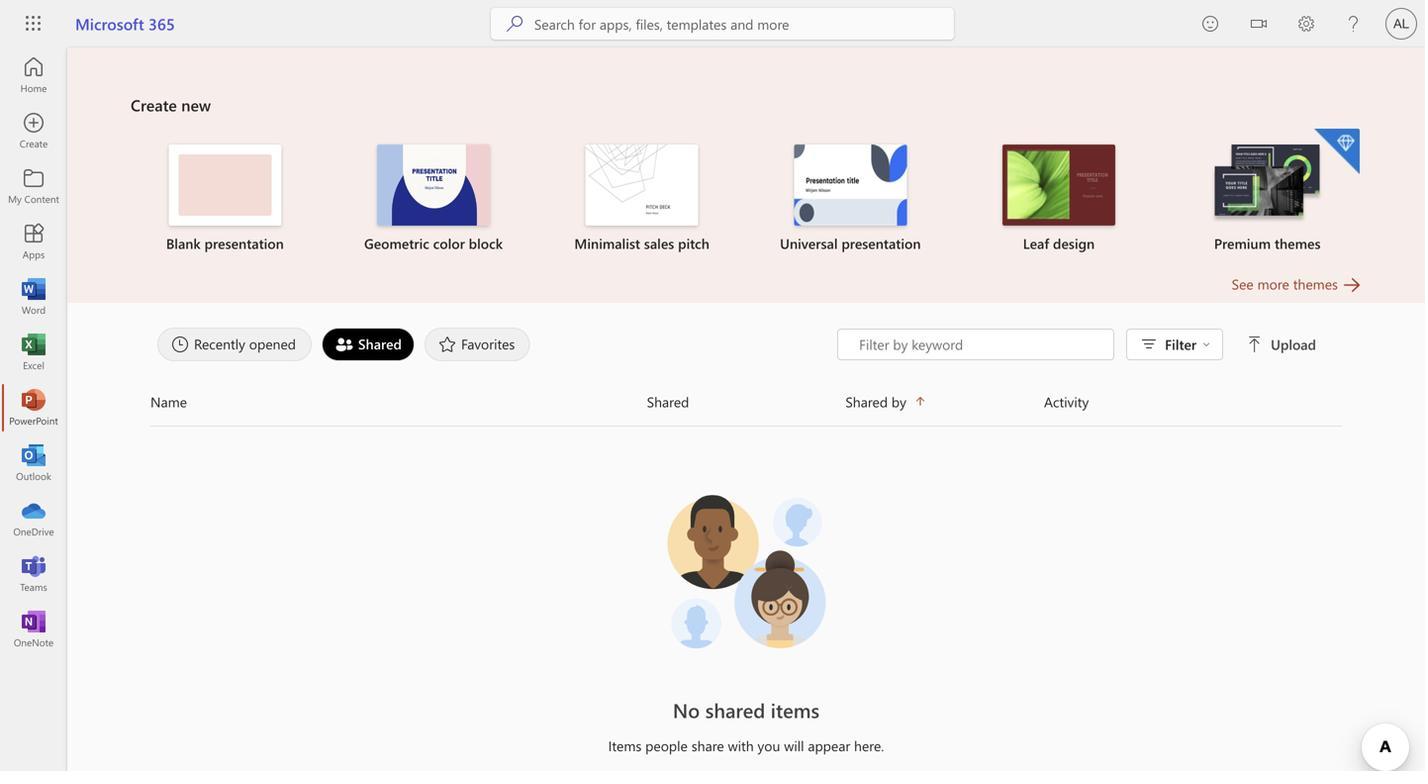 Task type: describe. For each thing, give the bounding box(es) containing it.
premium themes image
[[1212, 145, 1325, 224]]

see more themes button
[[1232, 273, 1362, 295]]

create
[[131, 94, 177, 115]]

teams image
[[24, 564, 44, 584]]

opened
[[249, 335, 296, 353]]

filter 
[[1166, 335, 1211, 353]]

premium
[[1215, 234, 1272, 252]]

items people share with you will appear here.
[[609, 737, 885, 755]]

see
[[1232, 275, 1254, 293]]

universal presentation element
[[758, 145, 943, 253]]

geometric color block element
[[341, 145, 526, 253]]

Search box. Suggestions appear as you type. search field
[[535, 8, 954, 40]]

filter
[[1166, 335, 1197, 353]]

shared tab
[[317, 328, 420, 361]]

no
[[673, 697, 700, 723]]

word image
[[24, 287, 44, 307]]


[[1248, 337, 1264, 353]]

shared for shared by
[[846, 393, 888, 411]]


[[1252, 16, 1267, 32]]

leaf design
[[1024, 234, 1095, 252]]

recently opened
[[194, 335, 296, 353]]

 button
[[1236, 0, 1283, 51]]

no shared items status
[[449, 697, 1045, 724]]

favorites
[[461, 335, 515, 353]]

geometric
[[364, 234, 430, 252]]

leaf design image
[[1003, 145, 1116, 226]]

create image
[[24, 121, 44, 141]]

minimalist sales pitch element
[[550, 145, 735, 253]]

more
[[1258, 275, 1290, 293]]

universal presentation
[[780, 234, 921, 252]]

onenote image
[[24, 620, 44, 640]]

geometric color block image
[[377, 145, 490, 226]]

al
[[1394, 16, 1410, 31]]

you
[[758, 737, 781, 755]]

onedrive image
[[24, 509, 44, 529]]

will
[[784, 737, 805, 755]]

shared button
[[647, 386, 846, 418]]

blank presentation element
[[133, 145, 318, 253]]

here.
[[855, 737, 885, 755]]

shared
[[706, 697, 766, 723]]

create new
[[131, 94, 211, 115]]

universal
[[780, 234, 838, 252]]

no shared items
[[673, 697, 820, 723]]

blank
[[166, 234, 201, 252]]

pitch
[[678, 234, 710, 252]]

365
[[149, 13, 175, 34]]

upload
[[1272, 335, 1317, 353]]

recently
[[194, 335, 245, 353]]

list inside no shared items main content
[[131, 127, 1362, 273]]

Filter by keyword text field
[[858, 335, 1104, 354]]

microsoft 365
[[75, 13, 175, 34]]

my content image
[[24, 176, 44, 196]]

activity
[[1045, 393, 1089, 411]]

presentation for universal presentation
[[842, 234, 921, 252]]

items
[[771, 697, 820, 723]]

new
[[181, 94, 211, 115]]

shared by
[[846, 393, 907, 411]]

name button
[[151, 386, 647, 418]]

empty state icon image
[[657, 482, 836, 660]]

premium themes element
[[1176, 129, 1360, 253]]

 upload
[[1248, 335, 1317, 353]]

no shared items application
[[0, 48, 1426, 771]]

shared by button
[[846, 386, 1045, 418]]

microsoft 365 banner
[[0, 0, 1426, 51]]

no shared items main content
[[67, 48, 1426, 771]]



Task type: vqa. For each thing, say whether or not it's contained in the screenshot.
Recently opened element
yes



Task type: locate. For each thing, give the bounding box(es) containing it.
premium themes
[[1215, 234, 1321, 252]]

tab list inside no shared items main content
[[152, 323, 838, 366]]

list containing blank presentation
[[131, 127, 1362, 273]]

share
[[692, 737, 725, 755]]

minimalist
[[575, 234, 641, 252]]

shared for shared button
[[647, 393, 690, 411]]

themes up see more themes button
[[1275, 234, 1321, 252]]

shared
[[358, 335, 402, 353], [647, 393, 690, 411], [846, 393, 888, 411]]

apps image
[[24, 232, 44, 252]]

sales
[[644, 234, 675, 252]]

0 horizontal spatial shared
[[358, 335, 402, 353]]

1 vertical spatial themes
[[1294, 275, 1339, 293]]

none search field inside microsoft 365 banner
[[491, 8, 954, 40]]

1 presentation from the left
[[205, 234, 284, 252]]

microsoft
[[75, 13, 144, 34]]

presentation for blank presentation
[[205, 234, 284, 252]]

None search field
[[491, 8, 954, 40]]

outlook image
[[24, 454, 44, 473]]

premium templates diamond image
[[1315, 129, 1360, 174]]

presentation right blank on the left of the page
[[205, 234, 284, 252]]

1 horizontal spatial presentation
[[842, 234, 921, 252]]

shared element
[[322, 328, 415, 361]]

recently opened tab
[[152, 328, 317, 361]]

design
[[1054, 234, 1095, 252]]

items
[[609, 737, 642, 755]]

status
[[838, 329, 1321, 360]]

themes right more
[[1294, 275, 1339, 293]]

themes inside premium themes element
[[1275, 234, 1321, 252]]

powerpoint image
[[24, 398, 44, 418]]

shared inside shared button
[[647, 393, 690, 411]]

excel image
[[24, 343, 44, 362]]

2 horizontal spatial shared
[[846, 393, 888, 411]]

universal presentation image
[[794, 145, 907, 226]]

0 vertical spatial themes
[[1275, 234, 1321, 252]]


[[1203, 341, 1211, 349]]

themes
[[1275, 234, 1321, 252], [1294, 275, 1339, 293]]

name
[[151, 393, 187, 411]]

al button
[[1378, 0, 1426, 48]]

row containing name
[[151, 386, 1343, 427]]

home image
[[24, 65, 44, 85]]

row
[[151, 386, 1343, 427]]

leaf design element
[[967, 145, 1152, 253]]

blank presentation
[[166, 234, 284, 252]]

appear
[[808, 737, 851, 755]]

tab list containing recently opened
[[152, 323, 838, 366]]

leaf
[[1024, 234, 1050, 252]]

status inside no shared items main content
[[838, 329, 1321, 360]]

0 horizontal spatial presentation
[[205, 234, 284, 252]]

recently opened element
[[157, 328, 312, 361]]

minimalist sales pitch
[[575, 234, 710, 252]]

activity, column 4 of 4 column header
[[1045, 386, 1343, 418]]

shared inside shared by button
[[846, 393, 888, 411]]

minimalist sales pitch image
[[586, 145, 699, 226]]

themes inside see more themes button
[[1294, 275, 1339, 293]]

list
[[131, 127, 1362, 273]]

navigation inside no shared items application
[[0, 48, 67, 657]]

block
[[469, 234, 503, 252]]

color
[[433, 234, 465, 252]]

tab list
[[152, 323, 838, 366]]

favorites element
[[425, 328, 530, 361]]

geometric color block
[[364, 234, 503, 252]]

navigation
[[0, 48, 67, 657]]

1 horizontal spatial shared
[[647, 393, 690, 411]]

shared inside shared element
[[358, 335, 402, 353]]

see more themes
[[1232, 275, 1339, 293]]

with
[[728, 737, 754, 755]]

presentation down universal presentation image
[[842, 234, 921, 252]]

favorites tab
[[420, 328, 535, 361]]

by
[[892, 393, 907, 411]]

2 presentation from the left
[[842, 234, 921, 252]]

row inside no shared items main content
[[151, 386, 1343, 427]]

items people share with you will appear here. status
[[449, 736, 1045, 756]]

presentation
[[205, 234, 284, 252], [842, 234, 921, 252]]

status containing filter
[[838, 329, 1321, 360]]

people
[[646, 737, 688, 755]]



